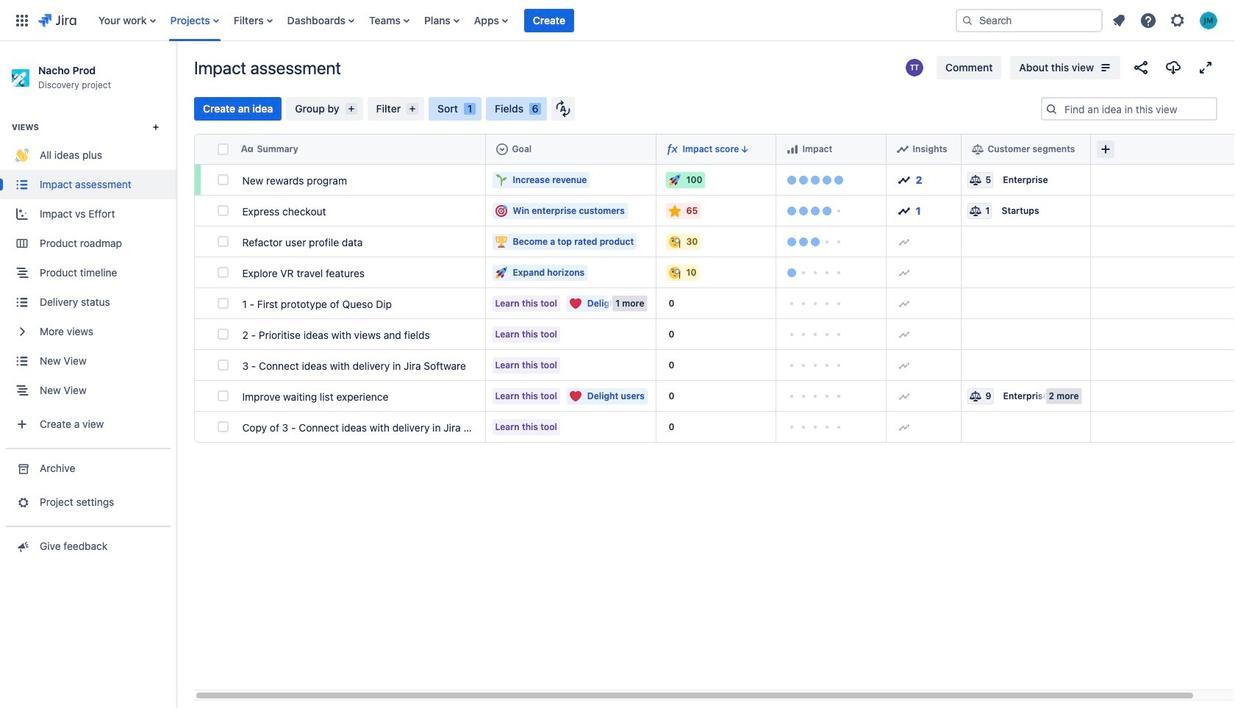 Task type: describe. For each thing, give the bounding box(es) containing it.
search image
[[962, 14, 974, 26]]

current project sidebar image
[[160, 59, 193, 88]]

insights image
[[899, 205, 910, 217]]

show description image
[[1098, 59, 1115, 77]]

Find an idea in this view field
[[1061, 99, 1217, 119]]

:wave: image
[[15, 149, 29, 162]]

:face_with_monocle: image for :trophy: icon
[[669, 236, 681, 248]]

impact score image
[[667, 143, 679, 155]]

3 add image from the top
[[899, 359, 910, 371]]

4 add image from the top
[[899, 421, 910, 433]]

primary element
[[9, 0, 945, 41]]

weighting value image for insights image
[[970, 205, 982, 217]]

expand image
[[1198, 59, 1215, 77]]

:face_with_monocle: image for :rocket: icon at the left
[[669, 267, 681, 278]]

1 horizontal spatial list
[[1106, 7, 1227, 33]]

notifications image
[[1111, 11, 1129, 29]]

share image
[[1133, 59, 1151, 77]]

polaris common.ui.field config.add.add more.icon image
[[1098, 141, 1115, 158]]

insights image
[[899, 174, 910, 186]]

Search field
[[956, 8, 1104, 32]]

autosave is enabled image
[[556, 100, 571, 118]]

:trophy: image
[[495, 236, 507, 248]]

project settings image
[[14, 495, 30, 510]]

settings image
[[1170, 11, 1187, 29]]

2 add image from the top
[[899, 298, 910, 309]]

1 add image from the top
[[899, 267, 910, 278]]

feedback image
[[14, 540, 30, 554]]

summary image
[[241, 143, 253, 155]]



Task type: locate. For each thing, give the bounding box(es) containing it.
0 horizontal spatial list
[[91, 0, 945, 41]]

1 vertical spatial :face_with_monocle: image
[[669, 267, 681, 278]]

:face_with_monocle: image
[[669, 236, 681, 248], [669, 267, 681, 278]]

customer segments image
[[972, 143, 984, 155]]

2 :face_with_monocle: image from the top
[[669, 267, 681, 278]]

weighting value image
[[970, 174, 982, 186], [970, 205, 982, 217], [970, 390, 982, 402]]

0 vertical spatial :face_with_monocle: image
[[669, 236, 681, 248]]

:rocket: image
[[495, 267, 507, 278]]

add image
[[899, 236, 910, 248], [899, 298, 910, 309], [899, 390, 910, 402], [899, 421, 910, 433]]

:face_with_monocle: image for :rocket: icon at the left
[[669, 267, 681, 278]]

1 vertical spatial weighting value image
[[970, 205, 982, 217]]

header.desc image
[[740, 143, 751, 155]]

impact image
[[787, 143, 799, 155]]

insights image
[[897, 143, 909, 155]]

appswitcher icon image
[[13, 11, 31, 29]]

1 add image from the top
[[899, 236, 910, 248]]

group
[[0, 103, 177, 448]]

:face_with_monocle: image for :trophy: icon
[[669, 236, 681, 248]]

:heart: image for second add icon from the top of the page
[[570, 298, 582, 309]]

:yellow_star: image
[[669, 205, 681, 217], [669, 205, 681, 217]]

1 vertical spatial add image
[[899, 328, 910, 340]]

weighting value image for insights icon
[[970, 174, 982, 186]]

jira product discovery navigation element
[[0, 41, 177, 708]]

your profile and settings image
[[1201, 11, 1218, 29]]

:face_with_monocle: image
[[669, 236, 681, 248], [669, 267, 681, 278]]

list
[[91, 0, 945, 41], [1106, 7, 1227, 33]]

add image
[[899, 267, 910, 278], [899, 328, 910, 340], [899, 359, 910, 371]]

list item
[[524, 0, 575, 41]]

help image
[[1140, 11, 1158, 29]]

weighting value image for third add icon from the top of the page
[[970, 390, 982, 402]]

:heart: image
[[570, 390, 582, 402]]

0 vertical spatial weighting value image
[[970, 174, 982, 186]]

None search field
[[956, 8, 1104, 32]]

2 add image from the top
[[899, 328, 910, 340]]

:wave: image
[[15, 149, 29, 162]]

:dart: image
[[495, 205, 507, 217], [495, 205, 507, 217]]

jira image
[[38, 11, 76, 29], [38, 11, 76, 29]]

export image
[[1165, 59, 1183, 77]]

2 vertical spatial add image
[[899, 359, 910, 371]]

2 :face_with_monocle: image from the top
[[669, 267, 681, 278]]

1 :face_with_monocle: image from the top
[[669, 236, 681, 248]]

1 :face_with_monocle: image from the top
[[669, 236, 681, 248]]

:heart: image for third add icon from the top of the page
[[570, 390, 582, 402]]

0 vertical spatial add image
[[899, 267, 910, 278]]

1 vertical spatial :face_with_monocle: image
[[669, 267, 681, 278]]

:heart: image
[[570, 298, 582, 309], [570, 298, 582, 309], [570, 390, 582, 402]]

:trophy: image
[[495, 236, 507, 248]]

2 weighting value image from the top
[[970, 205, 982, 217]]

cell
[[194, 134, 215, 165], [486, 134, 657, 165], [657, 134, 777, 165], [777, 134, 887, 165], [887, 134, 962, 165], [962, 134, 1092, 165], [1092, 134, 1236, 165], [1092, 165, 1236, 196], [1092, 196, 1236, 227], [962, 227, 1092, 257], [1092, 227, 1236, 257], [962, 257, 1092, 288], [1092, 257, 1236, 288], [962, 288, 1092, 319], [1092, 288, 1236, 319], [962, 319, 1092, 350], [1092, 319, 1236, 350], [962, 350, 1092, 381], [1092, 350, 1236, 381], [1092, 381, 1236, 412], [962, 412, 1092, 443], [1092, 412, 1236, 443]]

3 add image from the top
[[899, 390, 910, 402]]

banner
[[0, 0, 1236, 41]]

:seedling: image
[[495, 174, 507, 186], [495, 174, 507, 186]]

goal image
[[496, 143, 508, 155]]

0 vertical spatial :face_with_monocle: image
[[669, 236, 681, 248]]

3 weighting value image from the top
[[970, 390, 982, 402]]

:rocket: image
[[669, 174, 681, 186], [669, 174, 681, 186], [495, 267, 507, 278]]

2 vertical spatial weighting value image
[[970, 390, 982, 402]]

1 weighting value image from the top
[[970, 174, 982, 186]]



Task type: vqa. For each thing, say whether or not it's contained in the screenshot.
search image
yes



